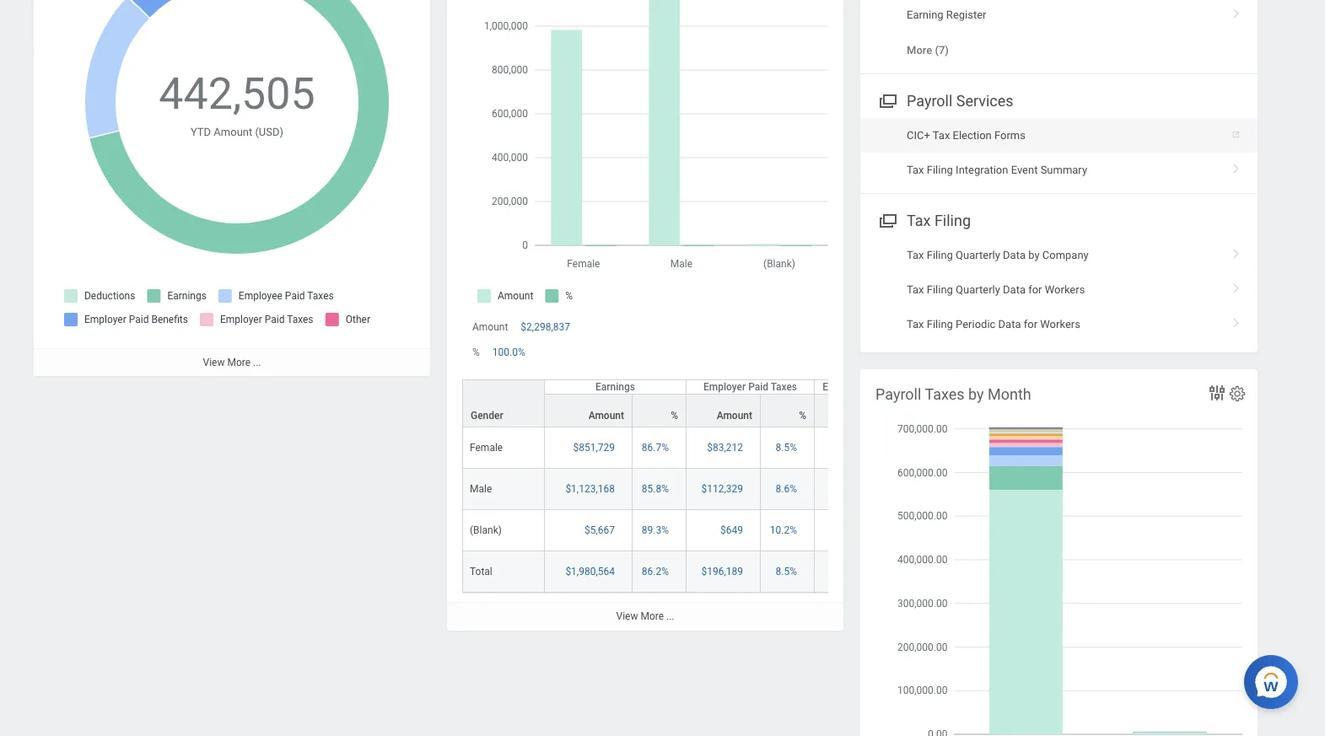 Task type: locate. For each thing, give the bounding box(es) containing it.
3 row from the top
[[462, 428, 1085, 469]]

chevron right image inside tax filing quarterly data by company "link"
[[1226, 243, 1248, 259]]

... for view more ... "link" in the payroll totals and percentages element
[[666, 611, 674, 623]]

employer
[[703, 382, 746, 393], [823, 382, 865, 393]]

0 vertical spatial view
[[203, 357, 225, 369]]

% column header
[[633, 381, 687, 429], [761, 381, 815, 429]]

row
[[462, 380, 1085, 429], [462, 381, 1085, 429], [462, 428, 1085, 469], [462, 469, 1085, 511], [462, 511, 1085, 552], [462, 552, 1085, 593]]

0 vertical spatial workers
[[1045, 283, 1085, 296]]

1 horizontal spatial amount button
[[687, 395, 760, 427]]

filing down cic+
[[927, 164, 953, 176]]

2 row from the top
[[462, 381, 1085, 429]]

menu group image left tax filing
[[876, 208, 898, 231]]

4 row from the top
[[462, 469, 1085, 511]]

... for ytd payroll totals element's view more ... "link"
[[253, 357, 261, 369]]

company
[[1042, 249, 1089, 261]]

tax
[[933, 129, 950, 141], [907, 164, 924, 176], [907, 211, 931, 229], [907, 249, 924, 261], [907, 283, 924, 296], [907, 318, 924, 331]]

3 chevron right image from the top
[[1226, 243, 1248, 259]]

by inside "link"
[[1028, 249, 1040, 261]]

$83,212 button
[[707, 442, 746, 455]]

1 vertical spatial data
[[1003, 283, 1026, 296]]

8.5%
[[776, 442, 797, 454], [776, 566, 797, 578]]

filing up tax filing quarterly data by company
[[935, 211, 971, 229]]

view more ... link
[[34, 348, 430, 376], [447, 603, 844, 631]]

3 list from the top
[[860, 238, 1258, 342]]

amount column header up '$83,212'
[[687, 381, 761, 429]]

amount for third amount "popup button" from left
[[845, 410, 881, 422]]

quarterly up periodic
[[956, 283, 1000, 296]]

for
[[1028, 283, 1042, 296], [1024, 318, 1038, 331]]

$196,189
[[701, 566, 743, 578]]

data inside "link"
[[1003, 249, 1026, 261]]

gender column header
[[462, 380, 545, 429]]

chevron right image inside tax filing quarterly data for workers link
[[1226, 278, 1248, 294]]

payroll totals and percentages element
[[447, 0, 1085, 631]]

1 vertical spatial for
[[1024, 318, 1038, 331]]

paid for taxes
[[748, 382, 769, 393]]

amount down earnings
[[589, 410, 624, 422]]

$112,329 button
[[701, 483, 746, 496]]

amount right ytd
[[214, 125, 252, 138]]

view more ... inside payroll totals and percentages element
[[616, 611, 674, 623]]

amount down employer paid taxes
[[717, 410, 752, 422]]

1 horizontal spatial by
[[1028, 249, 1040, 261]]

amount column header
[[545, 381, 633, 429], [687, 381, 761, 429]]

1 8.5% button from the top
[[776, 442, 800, 455]]

quarterly inside "link"
[[956, 249, 1000, 261]]

%
[[472, 347, 480, 359], [671, 410, 678, 422], [799, 410, 806, 422]]

2 chevron right image from the top
[[1226, 158, 1248, 175]]

filing down tax filing
[[927, 249, 953, 261]]

payroll taxes by month element
[[860, 369, 1258, 736]]

data right periodic
[[998, 318, 1021, 331]]

list containing cic+ tax election forms
[[860, 118, 1258, 188]]

1 vertical spatial view more ... link
[[447, 603, 844, 631]]

1 vertical spatial quarterly
[[956, 283, 1000, 296]]

2 horizontal spatial %
[[799, 410, 806, 422]]

0 vertical spatial quarterly
[[956, 249, 1000, 261]]

2 list from the top
[[860, 118, 1258, 188]]

... inside payroll totals and percentages element
[[666, 611, 674, 623]]

% down employer paid taxes 'popup button'
[[799, 410, 806, 422]]

view
[[203, 357, 225, 369], [616, 611, 638, 623]]

1 quarterly from the top
[[956, 249, 1000, 261]]

amount button down employer paid benefits
[[815, 395, 888, 427]]

3 amount button from the left
[[815, 395, 888, 427]]

% up 86.7% 'button'
[[671, 410, 678, 422]]

1 horizontal spatial ...
[[666, 611, 674, 623]]

1 vertical spatial list
[[860, 118, 1258, 188]]

2 8.5% from the top
[[776, 566, 797, 578]]

0 vertical spatial view more ... link
[[34, 348, 430, 376]]

442,505
[[159, 68, 315, 120]]

% button down employer paid taxes
[[761, 395, 814, 427]]

employer left "benefits" at the right bottom
[[823, 382, 865, 393]]

1 vertical spatial view
[[616, 611, 638, 623]]

1 vertical spatial view more ...
[[616, 611, 674, 623]]

8.5% button down 10.2% button
[[776, 566, 800, 579]]

0 horizontal spatial %
[[472, 347, 480, 359]]

% left 100.0%
[[472, 347, 480, 359]]

(usd)
[[255, 125, 283, 138]]

tax filing
[[907, 211, 971, 229]]

summary
[[1041, 164, 1087, 176]]

1 vertical spatial workers
[[1040, 318, 1080, 331]]

$1,123,168 button
[[565, 483, 617, 496]]

3 amount image from the top
[[822, 524, 881, 538]]

chevron right image for tax filing quarterly data by company
[[1226, 243, 1248, 259]]

1 chevron right image from the top
[[1226, 2, 1248, 19]]

... inside ytd payroll totals element
[[253, 357, 261, 369]]

amount
[[214, 125, 252, 138], [472, 321, 508, 333], [589, 410, 624, 422], [717, 410, 752, 422], [845, 410, 881, 422]]

2 vertical spatial more
[[641, 611, 664, 623]]

2 employer from the left
[[823, 382, 865, 393]]

89.3%
[[642, 525, 669, 537]]

0 vertical spatial menu group image
[[876, 88, 898, 111]]

more inside ytd payroll totals element
[[227, 357, 251, 369]]

4 amount image from the top
[[822, 566, 881, 579]]

(blank) element
[[470, 522, 502, 537]]

1 horizontal spatial % button
[[761, 395, 814, 427]]

5 row from the top
[[462, 511, 1085, 552]]

amount button
[[545, 395, 632, 427], [687, 395, 760, 427], [815, 395, 888, 427]]

earning register link
[[860, 0, 1258, 32]]

% button up 86.7% 'button'
[[633, 395, 686, 427]]

tax for tax filing integration event summary
[[907, 164, 924, 176]]

view more ... inside ytd payroll totals element
[[203, 357, 261, 369]]

1 horizontal spatial view more ...
[[616, 611, 674, 623]]

by
[[1028, 249, 1040, 261], [968, 385, 984, 403]]

more (7)
[[907, 44, 949, 57]]

1 vertical spatial by
[[968, 385, 984, 403]]

0 horizontal spatial taxes
[[771, 382, 797, 393]]

1 horizontal spatial %
[[671, 410, 678, 422]]

0 vertical spatial payroll
[[907, 92, 953, 109]]

amount up 100.0%
[[472, 321, 508, 333]]

8.5% down 10.2% button
[[776, 566, 797, 578]]

paid inside employer paid taxes 'popup button'
[[748, 382, 769, 393]]

$5,667
[[585, 525, 615, 537]]

2 horizontal spatial more
[[907, 44, 932, 57]]

442,505 button
[[159, 65, 318, 124]]

taxes
[[771, 382, 797, 393], [925, 385, 965, 403]]

payroll taxes by month
[[876, 385, 1031, 403]]

month
[[988, 385, 1031, 403]]

employer paid taxes
[[703, 382, 797, 393]]

more inside dropdown button
[[907, 44, 932, 57]]

event
[[1011, 164, 1038, 176]]

1 horizontal spatial more
[[641, 611, 664, 623]]

chevron right image
[[1226, 312, 1248, 329]]

8.5% up 8.6%
[[776, 442, 797, 454]]

benefits
[[890, 382, 928, 393]]

workers
[[1045, 283, 1085, 296], [1040, 318, 1080, 331]]

1 menu group image from the top
[[876, 88, 898, 111]]

quarterly up tax filing quarterly data for workers
[[956, 249, 1000, 261]]

1 horizontal spatial view more ... link
[[447, 603, 844, 631]]

2 % column header from the left
[[761, 381, 815, 429]]

row containing earnings
[[462, 380, 1085, 429]]

0 vertical spatial view more ...
[[203, 357, 261, 369]]

2 amount button from the left
[[687, 395, 760, 427]]

menu group image left payroll services
[[876, 88, 898, 111]]

2 quarterly from the top
[[956, 283, 1000, 296]]

$2,298,837
[[521, 321, 570, 333]]

payroll
[[907, 92, 953, 109], [876, 385, 921, 403]]

0 horizontal spatial % button
[[633, 395, 686, 427]]

more
[[907, 44, 932, 57], [227, 357, 251, 369], [641, 611, 664, 623]]

filing for tax filing periodic data for workers
[[927, 318, 953, 331]]

amount image for $112,329
[[822, 483, 881, 496]]

cic+ tax election forms link
[[860, 118, 1258, 153]]

data up tax filing quarterly data for workers
[[1003, 249, 1026, 261]]

employer inside popup button
[[823, 382, 865, 393]]

1 horizontal spatial paid
[[868, 382, 888, 393]]

2 paid from the left
[[868, 382, 888, 393]]

amount down employer paid benefits
[[845, 410, 881, 422]]

employer paid benefits button
[[815, 381, 935, 394]]

female element
[[470, 439, 503, 454]]

4 chevron right image from the top
[[1226, 278, 1248, 294]]

filing
[[927, 164, 953, 176], [935, 211, 971, 229], [927, 249, 953, 261], [927, 283, 953, 296], [927, 318, 953, 331]]

86.7% button
[[642, 442, 671, 455]]

data for tax filing periodic data for workers
[[998, 318, 1021, 331]]

0 horizontal spatial employer
[[703, 382, 746, 393]]

2 amount column header from the left
[[687, 381, 761, 429]]

0 vertical spatial for
[[1028, 283, 1042, 296]]

1 employer from the left
[[703, 382, 746, 393]]

0 vertical spatial list
[[860, 0, 1258, 68]]

1 % column header from the left
[[633, 381, 687, 429]]

1 horizontal spatial employer
[[823, 382, 865, 393]]

0 horizontal spatial paid
[[748, 382, 769, 393]]

tax inside "link"
[[907, 249, 924, 261]]

view more ... for ytd payroll totals element's view more ... "link"
[[203, 357, 261, 369]]

1 vertical spatial more
[[227, 357, 251, 369]]

row containing male
[[462, 469, 1085, 511]]

view more ... link for ytd payroll totals element
[[34, 348, 430, 376]]

2 amount image from the top
[[822, 483, 881, 496]]

taxes inside 'popup button'
[[771, 382, 797, 393]]

configure and view chart data image
[[1207, 383, 1227, 403]]

filing up tax filing periodic data for workers
[[927, 283, 953, 296]]

2 menu group image from the top
[[876, 208, 898, 231]]

filing inside "link"
[[927, 249, 953, 261]]

0 horizontal spatial amount column header
[[545, 381, 633, 429]]

0 horizontal spatial view more ...
[[203, 357, 261, 369]]

$851,729 button
[[573, 442, 617, 455]]

amount button down earnings
[[545, 395, 632, 427]]

8.5% button
[[776, 442, 800, 455], [776, 566, 800, 579]]

0 vertical spatial 8.5% button
[[776, 442, 800, 455]]

0 vertical spatial 8.5%
[[776, 442, 797, 454]]

chevron right image
[[1226, 2, 1248, 19], [1226, 158, 1248, 175], [1226, 243, 1248, 259], [1226, 278, 1248, 294]]

8.5% button up 8.6%
[[776, 442, 800, 455]]

for down tax filing quarterly data for workers link
[[1024, 318, 1038, 331]]

for down tax filing quarterly data by company "link"
[[1028, 283, 1042, 296]]

more inside payroll totals and percentages element
[[641, 611, 664, 623]]

1 8.5% from the top
[[776, 442, 797, 454]]

0 horizontal spatial % column header
[[633, 381, 687, 429]]

1 horizontal spatial % column header
[[761, 381, 815, 429]]

employer paid benefits
[[823, 382, 928, 393]]

amount for 2nd amount "popup button"
[[717, 410, 752, 422]]

6 row from the top
[[462, 552, 1085, 593]]

amount column header up $851,729
[[545, 381, 633, 429]]

% button
[[633, 395, 686, 427], [761, 395, 814, 427]]

$851,729
[[573, 442, 615, 454]]

for for periodic
[[1024, 318, 1038, 331]]

list containing tax filing quarterly data by company
[[860, 238, 1258, 342]]

workers for tax filing quarterly data for workers
[[1045, 283, 1085, 296]]

1 row from the top
[[462, 380, 1085, 429]]

amount button down employer paid taxes
[[687, 395, 760, 427]]

view inside payroll totals and percentages element
[[616, 611, 638, 623]]

filing left periodic
[[927, 318, 953, 331]]

2 8.5% button from the top
[[776, 566, 800, 579]]

cic+ tax election forms
[[907, 129, 1026, 141]]

quarterly
[[956, 249, 1000, 261], [956, 283, 1000, 296]]

filing for tax filing
[[935, 211, 971, 229]]

2 horizontal spatial amount button
[[815, 395, 888, 427]]

1 horizontal spatial amount column header
[[687, 381, 761, 429]]

paid inside employer paid benefits popup button
[[868, 382, 888, 393]]

1 amount image from the top
[[822, 442, 881, 455]]

employer up '$83,212'
[[703, 382, 746, 393]]

data down tax filing quarterly data by company
[[1003, 283, 1026, 296]]

8.6%
[[776, 484, 797, 495]]

quarterly for for
[[956, 283, 1000, 296]]

1 vertical spatial menu group image
[[876, 208, 898, 231]]

menu group image
[[876, 88, 898, 111], [876, 208, 898, 231]]

86.7%
[[642, 442, 669, 454]]

view inside ytd payroll totals element
[[203, 357, 225, 369]]

1 vertical spatial payroll
[[876, 385, 921, 403]]

0 horizontal spatial view
[[203, 357, 225, 369]]

amount image
[[822, 442, 881, 455], [822, 483, 881, 496], [822, 524, 881, 538], [822, 566, 881, 579]]

employer inside 'popup button'
[[703, 382, 746, 393]]

chevron right image inside tax filing integration event summary link
[[1226, 158, 1248, 175]]

2 vertical spatial list
[[860, 238, 1258, 342]]

list
[[860, 0, 1258, 68], [860, 118, 1258, 188], [860, 238, 1258, 342]]

1 vertical spatial ...
[[666, 611, 674, 623]]

list for payroll services
[[860, 118, 1258, 188]]

earning register
[[907, 8, 986, 21]]

filing for tax filing quarterly data for workers
[[927, 283, 953, 296]]

85.8%
[[642, 484, 669, 495]]

ext link image
[[1231, 123, 1248, 140]]

row containing total
[[462, 552, 1085, 593]]

chevron right image for earning register
[[1226, 2, 1248, 19]]

...
[[253, 357, 261, 369], [666, 611, 674, 623]]

1 vertical spatial 8.5% button
[[776, 566, 800, 579]]

8.5% button for $196,189
[[776, 566, 800, 579]]

view more ... link inside payroll totals and percentages element
[[447, 603, 844, 631]]

86.2% button
[[642, 566, 671, 579]]

list for tax filing
[[860, 238, 1258, 342]]

workers down company
[[1045, 283, 1085, 296]]

0 horizontal spatial more
[[227, 357, 251, 369]]

amount image for $649
[[822, 524, 881, 538]]

chevron right image inside earning register link
[[1226, 2, 1248, 19]]

0 vertical spatial by
[[1028, 249, 1040, 261]]

0 horizontal spatial ...
[[253, 357, 261, 369]]

by left company
[[1028, 249, 1040, 261]]

2 vertical spatial data
[[998, 318, 1021, 331]]

0 vertical spatial data
[[1003, 249, 1026, 261]]

1 horizontal spatial view
[[616, 611, 638, 623]]

filing for tax filing quarterly data by company
[[927, 249, 953, 261]]

0 vertical spatial more
[[907, 44, 932, 57]]

0 vertical spatial ...
[[253, 357, 261, 369]]

1 list from the top
[[860, 0, 1258, 68]]

workers down tax filing quarterly data for workers link
[[1040, 318, 1080, 331]]

data
[[1003, 249, 1026, 261], [1003, 283, 1026, 296], [998, 318, 1021, 331]]

1 vertical spatial 8.5%
[[776, 566, 797, 578]]

view more ...
[[203, 357, 261, 369], [616, 611, 674, 623]]

cic+ tax election forms list item
[[860, 118, 1258, 153]]

0 horizontal spatial amount button
[[545, 395, 632, 427]]

female
[[470, 442, 503, 454]]

$5,667 button
[[585, 524, 617, 538]]

paid
[[748, 382, 769, 393], [868, 382, 888, 393]]

by left month
[[968, 385, 984, 403]]

0 horizontal spatial view more ... link
[[34, 348, 430, 376]]

1 paid from the left
[[748, 382, 769, 393]]

ytd payroll totals element
[[34, 0, 430, 376]]



Task type: describe. For each thing, give the bounding box(es) containing it.
2 % button from the left
[[761, 395, 814, 427]]

cic+
[[907, 129, 930, 141]]

8.5% button for $83,212
[[776, 442, 800, 455]]

tax filing quarterly data for workers link
[[860, 272, 1258, 307]]

earnings button
[[545, 381, 686, 394]]

menu group image for tax filing
[[876, 208, 898, 231]]

quarterly for by
[[956, 249, 1000, 261]]

10.2% button
[[770, 524, 800, 538]]

more (7) link
[[860, 32, 1258, 68]]

$83,212
[[707, 442, 743, 454]]

ytd
[[191, 125, 211, 138]]

100.0% button
[[492, 346, 528, 360]]

employer for employer paid taxes
[[703, 382, 746, 393]]

view more ... for view more ... "link" in the payroll totals and percentages element
[[616, 611, 674, 623]]

services
[[956, 92, 1014, 109]]

1 horizontal spatial taxes
[[925, 385, 965, 403]]

tax filing periodic data for workers
[[907, 318, 1080, 331]]

employer for employer paid benefits
[[823, 382, 865, 393]]

$649 button
[[720, 524, 746, 538]]

more for payroll totals and percentages element
[[641, 611, 664, 623]]

8.5% for $83,212
[[776, 442, 797, 454]]

payroll for payroll taxes by month
[[876, 385, 921, 403]]

row containing amount
[[462, 381, 1085, 429]]

list containing earning register
[[860, 0, 1258, 68]]

$1,123,168
[[565, 484, 615, 495]]

$196,189 button
[[701, 566, 746, 579]]

male
[[470, 484, 492, 495]]

% for second % popup button from the right
[[671, 410, 678, 422]]

tax filing quarterly data by company
[[907, 249, 1089, 261]]

data for tax filing quarterly data for workers
[[1003, 283, 1026, 296]]

payroll services
[[907, 92, 1014, 109]]

earning
[[907, 8, 944, 21]]

tax for tax filing quarterly data by company
[[907, 249, 924, 261]]

tax for tax filing periodic data for workers
[[907, 318, 924, 331]]

chevron right image for tax filing quarterly data for workers
[[1226, 278, 1248, 294]]

tax filing integration event summary
[[907, 164, 1087, 176]]

10.2%
[[770, 525, 797, 537]]

tax filing quarterly data for workers
[[907, 283, 1085, 296]]

chevron right image for tax filing integration event summary
[[1226, 158, 1248, 175]]

forms
[[995, 129, 1026, 141]]

tax filing periodic data for workers link
[[860, 307, 1258, 342]]

amount image for $196,189
[[822, 566, 881, 579]]

amount for first amount "popup button" from left
[[589, 410, 624, 422]]

$112,329
[[701, 484, 743, 495]]

tax for tax filing quarterly data for workers
[[907, 283, 924, 296]]

total
[[470, 566, 492, 578]]

442,505 ytd amount (usd)
[[159, 68, 315, 138]]

(blank)
[[470, 525, 502, 537]]

earnings
[[596, 382, 635, 393]]

amount image for $83,212
[[822, 442, 881, 455]]

(7)
[[935, 44, 949, 57]]

paid for benefits
[[868, 382, 888, 393]]

more (7) button
[[907, 42, 949, 58]]

election
[[953, 129, 992, 141]]

view for ytd payroll totals element
[[203, 357, 225, 369]]

$1,980,564
[[565, 566, 615, 578]]

89.3% button
[[642, 524, 671, 538]]

86.2%
[[642, 566, 669, 578]]

payroll for payroll services
[[907, 92, 953, 109]]

configure payroll taxes by month image
[[1228, 385, 1247, 403]]

view more ... link for payroll totals and percentages element
[[447, 603, 844, 631]]

filing for tax filing integration event summary
[[927, 164, 953, 176]]

0 horizontal spatial by
[[968, 385, 984, 403]]

menu group image for payroll services
[[876, 88, 898, 111]]

1 % button from the left
[[633, 395, 686, 427]]

data for tax filing quarterly data by company
[[1003, 249, 1026, 261]]

register
[[946, 8, 986, 21]]

row containing female
[[462, 428, 1085, 469]]

$1,980,564 button
[[565, 566, 617, 579]]

gender
[[471, 410, 503, 422]]

1 amount button from the left
[[545, 395, 632, 427]]

1 amount column header from the left
[[545, 381, 633, 429]]

row containing (blank)
[[462, 511, 1085, 552]]

male element
[[470, 480, 492, 495]]

total element
[[470, 563, 492, 578]]

tax filing integration event summary link
[[860, 153, 1258, 188]]

$649
[[720, 525, 743, 537]]

85.8% button
[[642, 483, 671, 496]]

8.6% button
[[776, 483, 800, 496]]

% for 1st % popup button from the right
[[799, 410, 806, 422]]

$2,298,837 button
[[521, 321, 573, 334]]

gender button
[[463, 381, 544, 427]]

100.0%
[[492, 347, 525, 359]]

for for quarterly
[[1028, 283, 1042, 296]]

tax filing quarterly data by company link
[[860, 238, 1258, 272]]

tax inside list item
[[933, 129, 950, 141]]

amount inside 442,505 ytd amount (usd)
[[214, 125, 252, 138]]

workers for tax filing periodic data for workers
[[1040, 318, 1080, 331]]

8.5% for $196,189
[[776, 566, 797, 578]]

tax for tax filing
[[907, 211, 931, 229]]

integration
[[956, 164, 1008, 176]]

periodic
[[956, 318, 996, 331]]

more for ytd payroll totals element
[[227, 357, 251, 369]]

view for payroll totals and percentages element
[[616, 611, 638, 623]]

employer paid taxes button
[[687, 381, 814, 394]]



Task type: vqa. For each thing, say whether or not it's contained in the screenshot.
BANK STATEMENT RECONCILIATION
no



